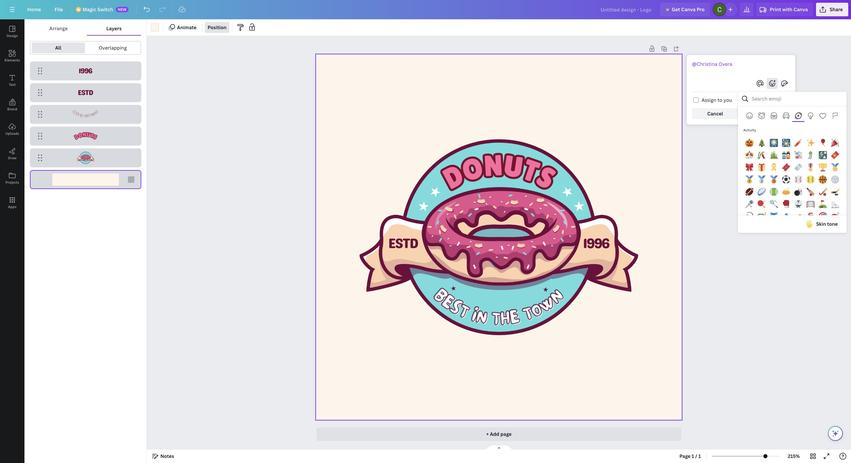 Task type: describe. For each thing, give the bounding box(es) containing it.
page
[[500, 431, 512, 438]]

add
[[490, 431, 499, 438]]

t o w
[[90, 110, 98, 119]]

cancel
[[707, 110, 723, 117]]

1 1 from the left
[[692, 453, 694, 460]]

activity
[[743, 128, 756, 133]]

design
[[7, 33, 18, 38]]

t inside the t h
[[491, 305, 501, 335]]

d for d
[[437, 158, 469, 196]]

new
[[118, 7, 126, 12]]

side panel tab list
[[0, 19, 24, 215]]

text button
[[0, 68, 24, 93]]

position
[[208, 24, 227, 31]]

military medal image
[[807, 163, 815, 172]]

+ add page
[[486, 431, 512, 438]]

baseball image
[[794, 176, 803, 184]]

n u
[[483, 148, 525, 184]]

switch
[[97, 6, 113, 13]]

o inside d o n u t s
[[77, 132, 83, 139]]

Overlapping button
[[86, 42, 139, 53]]

1st place medal image
[[745, 176, 754, 184]]

japanese dolls image
[[782, 151, 790, 159]]

layers
[[106, 25, 122, 32]]

o inside t o w
[[91, 112, 95, 118]]

b for h
[[426, 283, 454, 312]]

with
[[782, 6, 792, 13]]

+
[[486, 431, 489, 438]]

overa
[[719, 61, 732, 67]]

draw
[[8, 156, 17, 160]]

boxing glove image
[[782, 200, 790, 208]]

cricket game image
[[807, 188, 815, 196]]

apps
[[8, 205, 16, 209]]

n inside n u
[[483, 148, 504, 183]]

1 horizontal spatial 1996
[[583, 235, 609, 252]]

cancel button
[[692, 108, 738, 119]]

admission tickets image
[[782, 163, 790, 172]]

arrange
[[49, 25, 68, 32]]

all
[[55, 45, 61, 51]]

canva inside button
[[681, 6, 696, 13]]

to
[[718, 97, 722, 103]]

get canva pro
[[672, 6, 705, 13]]

2 1 from the left
[[698, 453, 701, 460]]

overlapping
[[99, 45, 127, 51]]

soccer ball image
[[782, 176, 790, 184]]

u inside n u
[[502, 149, 525, 184]]

moon viewing ceremony image
[[819, 151, 827, 159]]

reminder ribbon image
[[770, 163, 778, 172]]

@christina
[[692, 61, 717, 67]]

#fff4ea image
[[151, 23, 159, 32]]

projects button
[[0, 166, 24, 191]]

sparkler image
[[782, 139, 790, 147]]

skin tone
[[816, 221, 838, 227]]

softball image
[[807, 176, 815, 184]]

yo yo image
[[831, 212, 839, 221]]

firecracker image
[[794, 139, 803, 147]]

t inside d o n u t s
[[90, 132, 95, 139]]

show pages image
[[483, 445, 515, 451]]

page
[[680, 453, 691, 460]]

ribbon image
[[745, 163, 754, 172]]

arrange button
[[30, 22, 87, 35]]

red envelope image
[[831, 151, 839, 159]]

trophy image
[[819, 163, 827, 172]]

carp streamer image
[[794, 151, 803, 159]]

file
[[55, 6, 63, 13]]

elements button
[[0, 44, 24, 68]]

215%
[[788, 453, 800, 460]]

tennis image
[[770, 188, 778, 196]]

get canva pro button
[[660, 3, 710, 16]]

Design title text field
[[595, 3, 658, 16]]

+ add page button
[[317, 428, 681, 441]]

animate
[[177, 24, 196, 31]]

assign
[[702, 97, 716, 103]]

wrapped gift image
[[758, 163, 766, 172]]

d o n u t s
[[73, 131, 98, 141]]

t h e
[[84, 113, 90, 119]]

fishing pole image
[[745, 212, 754, 221]]

i for i
[[468, 302, 481, 331]]

notes button
[[149, 451, 177, 462]]

t inside t o w
[[90, 112, 93, 119]]

draw button
[[0, 142, 24, 166]]

t inside t h e
[[84, 114, 86, 119]]

w inside t o w
[[93, 110, 98, 117]]



Task type: vqa. For each thing, say whether or not it's contained in the screenshot.
t within e s t
yes



Task type: locate. For each thing, give the bounding box(es) containing it.
i n
[[80, 113, 84, 119]]

0 horizontal spatial 1996
[[79, 67, 92, 75]]

estd inside button
[[78, 88, 93, 97]]

notes
[[160, 453, 174, 460]]

magic
[[83, 6, 96, 13]]

n inside the "i n"
[[81, 113, 84, 119]]

brand button
[[0, 93, 24, 117]]

canva left pro
[[681, 6, 696, 13]]

ice skate image
[[831, 200, 839, 208]]

print with canva button
[[756, 3, 813, 16]]

1 horizontal spatial w
[[533, 289, 562, 321]]

0 horizontal spatial h
[[86, 114, 88, 119]]

b
[[71, 109, 77, 115], [426, 283, 454, 312]]

2nd place medal image
[[758, 176, 766, 184]]

animate button
[[166, 22, 199, 33]]

t h
[[491, 305, 512, 335]]

magic switch
[[83, 6, 113, 13]]

fireworks image
[[770, 139, 778, 147]]

1 right /
[[698, 453, 701, 460]]

comment
[[754, 110, 777, 117]]

canva
[[681, 6, 696, 13], [794, 6, 808, 13]]

0 vertical spatial u
[[86, 131, 91, 139]]

1 vertical spatial 1996
[[583, 235, 609, 252]]

1
[[692, 453, 694, 460], [698, 453, 701, 460]]

print with canva
[[770, 6, 808, 13]]

1 vertical spatial d
[[437, 158, 469, 196]]

1 vertical spatial h
[[500, 305, 512, 335]]

print
[[770, 6, 781, 13]]

0 horizontal spatial u
[[86, 131, 91, 139]]

t inside e s t
[[77, 112, 81, 118]]

ice hockey image
[[831, 188, 839, 196]]

w
[[93, 110, 98, 117], [533, 289, 562, 321]]

estd button
[[30, 83, 141, 102]]

Comment draft. Add a comment or @mention. text field
[[692, 60, 790, 75]]

diving mask image
[[758, 212, 766, 221]]

rugby football image
[[758, 188, 766, 196]]

0 horizontal spatial w
[[93, 110, 98, 117]]

1 vertical spatial w
[[533, 289, 562, 321]]

@christina overa
[[692, 61, 732, 67]]

flying disc image
[[782, 188, 790, 196]]

1 horizontal spatial 1
[[698, 453, 701, 460]]

jack o lantern image
[[745, 139, 754, 147]]

h inside the t h
[[500, 305, 512, 335]]

Search emoji search field
[[752, 92, 842, 105]]

design button
[[0, 19, 24, 44]]

d inside d o n u t s
[[73, 133, 80, 141]]

share button
[[816, 3, 848, 16]]

e s t
[[73, 110, 81, 118]]

1 canva from the left
[[681, 6, 696, 13]]

ping pong image
[[758, 200, 766, 208]]

american football image
[[745, 188, 754, 196]]

0 horizontal spatial estd
[[78, 88, 93, 97]]

main menu bar
[[0, 0, 851, 19]]

projects
[[5, 180, 19, 185]]

1996 button
[[30, 61, 141, 81]]

0 vertical spatial h
[[86, 114, 88, 119]]

e inside e s t
[[73, 110, 78, 116]]

s
[[75, 111, 79, 117], [92, 133, 98, 141], [531, 159, 561, 196], [444, 294, 467, 323]]

i inside the "i n"
[[80, 113, 82, 119]]

bowling image
[[794, 188, 803, 196]]

estd
[[78, 88, 93, 97], [388, 235, 418, 252]]

get
[[672, 6, 680, 13]]

comment button
[[741, 108, 790, 119]]

h
[[86, 114, 88, 119], [500, 305, 512, 335]]

skis image
[[782, 212, 790, 221]]

d
[[73, 133, 80, 141], [437, 158, 469, 196]]

0 vertical spatial w
[[93, 110, 98, 117]]

1 left /
[[692, 453, 694, 460]]

assign to you
[[702, 97, 732, 103]]

i for i n
[[80, 113, 82, 119]]

party popper image
[[831, 139, 839, 147]]

skin
[[816, 221, 826, 227]]

0 vertical spatial b
[[71, 109, 77, 115]]

file button
[[49, 3, 68, 16]]

canva right with at the right top of the page
[[794, 6, 808, 13]]

1 horizontal spatial u
[[502, 149, 525, 184]]

1 vertical spatial b
[[426, 283, 454, 312]]

apps button
[[0, 191, 24, 215]]

0 horizontal spatial canva
[[681, 6, 696, 13]]

pro
[[697, 6, 705, 13]]

0 horizontal spatial 1
[[692, 453, 694, 460]]

All button
[[32, 42, 85, 53]]

sparkles image
[[807, 139, 815, 147]]

n
[[95, 109, 100, 115], [81, 113, 84, 119], [82, 131, 87, 138], [82, 131, 87, 138], [483, 148, 504, 183], [544, 283, 571, 312], [474, 303, 490, 334], [475, 304, 491, 335]]

balloon image
[[819, 139, 827, 147]]

uploads button
[[0, 117, 24, 142]]

tone
[[827, 221, 838, 227]]

1 vertical spatial u
[[502, 149, 525, 184]]

0 vertical spatial 1996
[[79, 67, 92, 75]]

1 vertical spatial estd
[[388, 235, 418, 252]]

0 vertical spatial d
[[73, 133, 80, 141]]

/
[[695, 453, 697, 460]]

u inside d o n u t s
[[86, 131, 91, 139]]

home
[[27, 6, 41, 13]]

215% button
[[783, 451, 805, 462]]

christmas tree image
[[758, 139, 766, 147]]

canva assistant image
[[831, 430, 840, 438]]

0 vertical spatial estd
[[78, 88, 93, 97]]

position button
[[205, 22, 229, 33]]

ticket image
[[794, 163, 803, 172]]

page 1 / 1
[[680, 453, 701, 460]]

1 horizontal spatial canva
[[794, 6, 808, 13]]

badminton image
[[770, 200, 778, 208]]

you
[[724, 97, 732, 103]]

sports medal image
[[831, 163, 839, 172]]

home link
[[22, 3, 46, 16]]

1 vertical spatial i
[[468, 302, 481, 331]]

1 horizontal spatial h
[[500, 305, 512, 335]]

skin tone button
[[802, 217, 841, 231]]

layers button
[[87, 22, 141, 35]]

h inside t h e
[[86, 114, 88, 119]]

share
[[830, 6, 843, 13]]

0 horizontal spatial i
[[80, 113, 82, 119]]

u
[[86, 131, 91, 139], [502, 149, 525, 184]]

volleyball image
[[831, 176, 839, 184]]

t
[[77, 112, 81, 118], [90, 112, 93, 119], [84, 114, 86, 119], [90, 132, 95, 139], [518, 153, 543, 189], [454, 297, 474, 328], [519, 300, 538, 330], [491, 305, 501, 335]]

confetti ball image
[[745, 151, 754, 159]]

b for s
[[71, 109, 77, 115]]

i left t h e
[[80, 113, 82, 119]]

h for t h
[[500, 305, 512, 335]]

h for t h e
[[86, 114, 88, 119]]

sled image
[[794, 212, 803, 221]]

i left the t h at the bottom right of the page
[[468, 302, 481, 331]]

1 horizontal spatial b
[[426, 283, 454, 312]]

pine decoration image
[[770, 151, 778, 159]]

canva inside dropdown button
[[794, 6, 808, 13]]

basketball image
[[819, 176, 827, 184]]

s inside d o n u t s
[[92, 133, 98, 141]]

1 horizontal spatial i
[[468, 302, 481, 331]]

0 vertical spatial i
[[80, 113, 82, 119]]

goal net image
[[807, 200, 815, 208]]

0 horizontal spatial d
[[73, 133, 80, 141]]

brand
[[7, 107, 17, 111]]

o
[[91, 112, 95, 118], [91, 112, 96, 118], [77, 132, 83, 139], [458, 150, 487, 188], [526, 296, 548, 326]]

2 canva from the left
[[794, 6, 808, 13]]

3rd place medal image
[[770, 176, 778, 184]]

e inside t h e
[[87, 113, 90, 119]]

1996 inside button
[[79, 67, 92, 75]]

1 horizontal spatial estd
[[388, 235, 418, 252]]

running shirt image
[[770, 212, 778, 221]]

s inside e s t
[[75, 111, 79, 117]]

d for d o n u t s
[[73, 133, 80, 141]]

flag in hole image
[[819, 200, 827, 208]]

text
[[9, 82, 16, 87]]

elements
[[5, 58, 20, 63]]

e
[[73, 110, 78, 116], [87, 113, 90, 119], [435, 289, 460, 318], [508, 303, 522, 334], [509, 304, 523, 335]]

1 horizontal spatial d
[[437, 158, 469, 196]]

0 horizontal spatial b
[[71, 109, 77, 115]]

field hockey image
[[819, 188, 827, 196]]

curling stone image
[[807, 212, 815, 221]]

n inside d o n u t s
[[82, 131, 87, 138]]

bullseye image
[[819, 212, 827, 221]]

uploads
[[5, 131, 19, 136]]

wind chime image
[[807, 151, 815, 159]]

1996
[[79, 67, 92, 75], [583, 235, 609, 252]]

tanabata tree image
[[758, 151, 766, 159]]

i
[[80, 113, 82, 119], [468, 302, 481, 331]]

martial arts uniform image
[[794, 200, 803, 208]]

lacrosse image
[[745, 200, 754, 208]]



